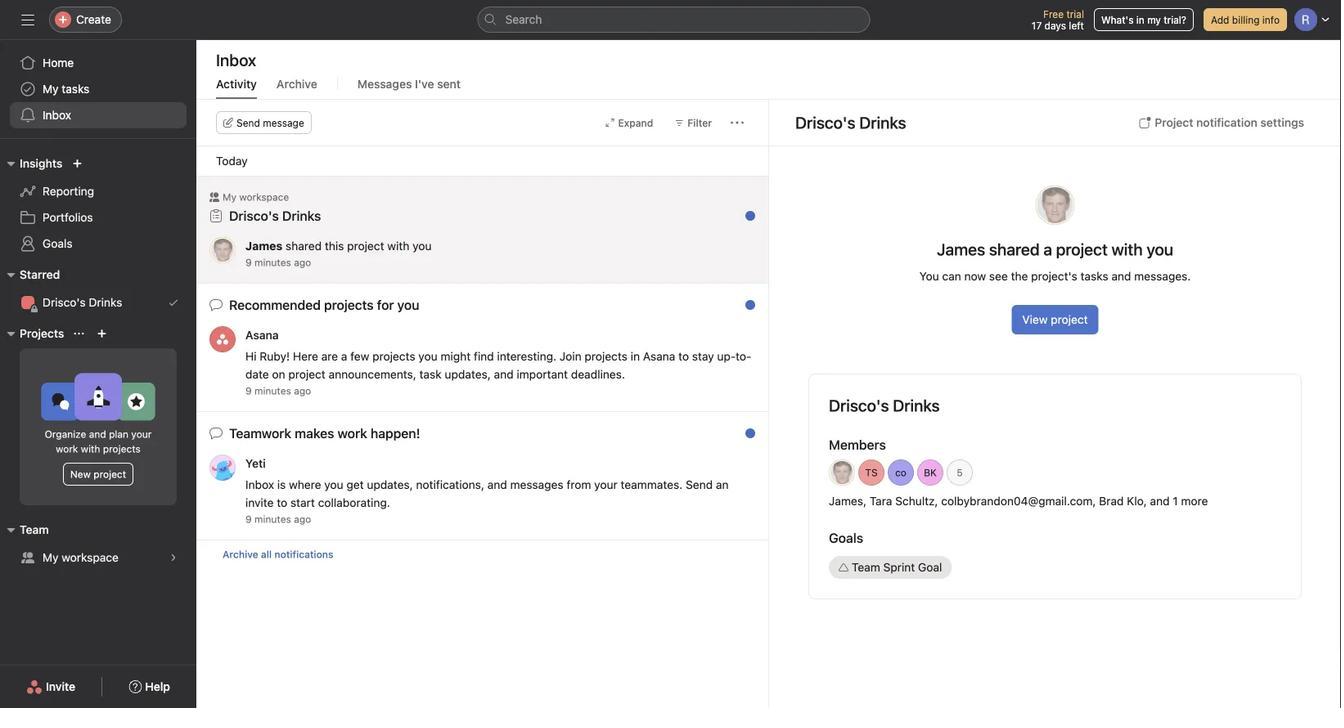 Task type: vqa. For each thing, say whether or not it's contained in the screenshot.
the leftmost Ja
yes



Task type: describe. For each thing, give the bounding box(es) containing it.
1 horizontal spatial workspace
[[239, 192, 289, 203]]

1 horizontal spatial drinks
[[860, 113, 907, 132]]

work happen!
[[338, 426, 420, 442]]

hide sidebar image
[[21, 13, 34, 26]]

james, tara schultz, colbybrandon04@gmail.com, brad klo, and 1 more
[[829, 495, 1209, 508]]

goals inside goals link
[[43, 237, 73, 251]]

james,
[[829, 495, 867, 508]]

drisco's drinks link inside the starred element
[[10, 290, 187, 316]]

and inside the asana hi ruby! here are a few projects you might find interesting. join projects in asana to stay up-to- date on project announcements, task updates, and important deadlines. 9 minutes ago
[[494, 368, 514, 382]]

my tasks link
[[10, 76, 187, 102]]

recommended
[[229, 298, 321, 313]]

an
[[716, 479, 729, 492]]

filter button
[[668, 111, 720, 134]]

archive all notifications
[[223, 549, 334, 561]]

messages.
[[1135, 270, 1191, 283]]

minutes inside "james shared this project with you 9 minutes ago"
[[255, 257, 291, 269]]

makes
[[295, 426, 334, 442]]

archive for archive all notifications
[[223, 549, 258, 561]]

here
[[293, 350, 318, 364]]

teamwork makes work happen!
[[229, 426, 420, 442]]

this
[[325, 239, 344, 253]]

new
[[70, 469, 91, 481]]

archive notification image for for you
[[738, 303, 751, 316]]

organize and plan your work with projects
[[45, 429, 152, 455]]

yeti
[[246, 457, 266, 471]]

settings
[[1261, 116, 1305, 129]]

teammates.
[[621, 479, 683, 492]]

view project link
[[1012, 305, 1099, 335]]

new image
[[72, 159, 82, 169]]

drisco's inside the starred element
[[43, 296, 86, 309]]

free trial 17 days left
[[1032, 8, 1085, 31]]

is
[[277, 479, 286, 492]]

notifications,
[[416, 479, 485, 492]]

tasks inside the global element
[[62, 82, 90, 96]]

james shared this project with you 9 minutes ago
[[246, 239, 432, 269]]

search
[[506, 13, 542, 26]]

0 horizontal spatial drisco's drinks
[[229, 208, 321, 224]]

james shared a project with you
[[937, 240, 1174, 259]]

shared for a
[[990, 240, 1040, 259]]

billing
[[1233, 14, 1260, 25]]

task
[[420, 368, 442, 382]]

co
[[896, 467, 907, 479]]

join
[[560, 350, 582, 364]]

messages i've sent link
[[358, 77, 461, 99]]

get
[[347, 479, 364, 492]]

in inside button
[[1137, 14, 1145, 25]]

my for my workspace link
[[43, 551, 59, 565]]

ja inside the ja button
[[217, 245, 228, 256]]

and down the with you
[[1112, 270, 1132, 283]]

global element
[[0, 40, 196, 138]]

new project
[[70, 469, 126, 481]]

the
[[1012, 270, 1029, 283]]

ago inside "james shared this project with you 9 minutes ago"
[[294, 257, 311, 269]]

messages
[[358, 77, 412, 91]]

1 horizontal spatial drisco's drinks link
[[796, 113, 920, 132]]

1 horizontal spatial asana
[[643, 350, 676, 364]]

messages i've sent
[[358, 77, 461, 91]]

projects up the announcements,
[[373, 350, 416, 364]]

your inside yeti inbox is where you get updates, notifications, and messages from your teammates. send an invite to start collaborating. 9 minutes ago
[[595, 479, 618, 492]]

goals link
[[10, 231, 187, 257]]

show options, current sort, top image
[[74, 329, 84, 339]]

inbox inside yeti inbox is where you get updates, notifications, and messages from your teammates. send an invite to start collaborating. 9 minutes ago
[[246, 479, 274, 492]]

search list box
[[478, 7, 871, 33]]

messages
[[510, 479, 564, 492]]

add
[[1212, 14, 1230, 25]]

reporting link
[[10, 178, 187, 205]]

all
[[261, 549, 272, 561]]

1 horizontal spatial drisco's
[[796, 113, 856, 132]]

to for teamwork makes work happen!
[[277, 497, 288, 510]]

what's in my trial?
[[1102, 14, 1187, 25]]

deadlines.
[[571, 368, 625, 382]]

activity link
[[216, 77, 257, 99]]

9 inside yeti inbox is where you get updates, notifications, and messages from your teammates. send an invite to start collaborating. 9 minutes ago
[[246, 514, 252, 526]]

ago inside yeti inbox is where you get updates, notifications, and messages from your teammates. send an invite to start collaborating. 9 minutes ago
[[294, 514, 311, 526]]

new project button
[[63, 463, 134, 486]]

sent
[[437, 77, 461, 91]]

info
[[1263, 14, 1280, 25]]

projects button
[[0, 324, 64, 344]]

you inside "james shared this project with you 9 minutes ago"
[[413, 239, 432, 253]]

with inside "james shared this project with you 9 minutes ago"
[[388, 239, 410, 253]]

1 horizontal spatial goals
[[829, 531, 864, 546]]

project's
[[1032, 270, 1078, 283]]

in inside the asana hi ruby! here are a few projects you might find interesting. join projects in asana to stay up-to- date on project announcements, task updates, and important deadlines. 9 minutes ago
[[631, 350, 640, 364]]

i've
[[415, 77, 434, 91]]

2 horizontal spatial ja
[[1049, 198, 1063, 213]]

invite
[[46, 681, 75, 694]]

goal
[[919, 561, 943, 575]]

expand
[[619, 117, 654, 129]]

more
[[1182, 495, 1209, 508]]

plan
[[109, 429, 129, 440]]

my workspace link
[[10, 545, 187, 571]]

project notification settings
[[1155, 116, 1305, 129]]

1 vertical spatial my
[[223, 192, 237, 203]]

team for team
[[20, 524, 49, 537]]

more actions image
[[731, 116, 744, 129]]

message
[[263, 117, 304, 129]]

what's in my trial? button
[[1095, 8, 1194, 31]]

today
[[216, 154, 248, 168]]

0 horizontal spatial asana
[[246, 329, 279, 342]]

starred element
[[0, 260, 196, 319]]

notifications
[[275, 549, 334, 561]]

announcements,
[[329, 368, 417, 382]]

archive notification image for work happen!
[[738, 431, 751, 445]]

drisco's drinks inside the starred element
[[43, 296, 122, 309]]

drinks inside the starred element
[[89, 296, 122, 309]]

add billing info
[[1212, 14, 1280, 25]]

portfolios
[[43, 211, 93, 224]]

few
[[351, 350, 370, 364]]

insights
[[20, 157, 63, 170]]

insights button
[[0, 154, 63, 174]]

from
[[567, 479, 591, 492]]

find
[[474, 350, 494, 364]]

project inside button
[[94, 469, 126, 481]]

1 horizontal spatial drisco's drinks
[[829, 396, 940, 415]]

collaborating.
[[318, 497, 390, 510]]

brad
[[1100, 495, 1124, 508]]

a inside the asana hi ruby! here are a few projects you might find interesting. join projects in asana to stay up-to- date on project announcements, task updates, and important deadlines. 9 minutes ago
[[341, 350, 347, 364]]

project inside the asana hi ruby! here are a few projects you might find interesting. join projects in asana to stay up-to- date on project announcements, task updates, and important deadlines. 9 minutes ago
[[289, 368, 326, 382]]



Task type: locate. For each thing, give the bounding box(es) containing it.
tasks
[[62, 82, 90, 96], [1081, 270, 1109, 283]]

project down here
[[289, 368, 326, 382]]

team sprint goal link
[[829, 557, 952, 580]]

add billing info button
[[1204, 8, 1288, 31]]

1
[[1173, 495, 1179, 508]]

ago down here
[[294, 386, 311, 397]]

1 vertical spatial drisco's drinks
[[43, 296, 122, 309]]

1 vertical spatial drisco's
[[43, 296, 86, 309]]

to down is on the left of page
[[277, 497, 288, 510]]

1 vertical spatial send
[[686, 479, 713, 492]]

0 vertical spatial archive
[[277, 77, 317, 91]]

shared up the
[[990, 240, 1040, 259]]

0 vertical spatial ja
[[1049, 198, 1063, 213]]

james right the ja button
[[246, 239, 283, 253]]

now
[[965, 270, 987, 283]]

1 vertical spatial drisco's drinks
[[829, 396, 940, 415]]

up-
[[718, 350, 736, 364]]

new project or portfolio image
[[97, 329, 107, 339]]

to left stay
[[679, 350, 689, 364]]

and inside yeti inbox is where you get updates, notifications, and messages from your teammates. send an invite to start collaborating. 9 minutes ago
[[488, 479, 507, 492]]

1 vertical spatial updates,
[[367, 479, 413, 492]]

projects inside organize and plan your work with projects
[[103, 444, 141, 455]]

your inside organize and plan your work with projects
[[131, 429, 152, 440]]

0 vertical spatial 9
[[246, 257, 252, 269]]

1 horizontal spatial your
[[595, 479, 618, 492]]

3 ago from the top
[[294, 514, 311, 526]]

1 vertical spatial asana
[[643, 350, 676, 364]]

updates, inside yeti inbox is where you get updates, notifications, and messages from your teammates. send an invite to start collaborating. 9 minutes ago
[[367, 479, 413, 492]]

1 vertical spatial ago
[[294, 386, 311, 397]]

minutes
[[255, 257, 291, 269], [255, 386, 291, 397], [255, 514, 291, 526]]

where
[[289, 479, 321, 492]]

0 horizontal spatial ja
[[217, 245, 228, 256]]

and left plan
[[89, 429, 106, 440]]

archive link
[[277, 77, 317, 99]]

0 vertical spatial inbox
[[216, 50, 256, 69]]

for you
[[377, 298, 420, 313]]

minutes down "on"
[[255, 386, 291, 397]]

you inside the asana hi ruby! here are a few projects you might find interesting. join projects in asana to stay up-to- date on project announcements, task updates, and important deadlines. 9 minutes ago
[[419, 350, 438, 364]]

archive notification image
[[738, 196, 751, 209]]

ja up james,
[[837, 467, 848, 479]]

goals down james,
[[829, 531, 864, 546]]

archive
[[277, 77, 317, 91], [223, 549, 258, 561]]

home link
[[10, 50, 187, 76]]

asana up hi
[[246, 329, 279, 342]]

my workspace down team 'dropdown button'
[[43, 551, 119, 565]]

my
[[1148, 14, 1162, 25]]

0 horizontal spatial drisco's drinks
[[43, 296, 122, 309]]

0 horizontal spatial archive
[[223, 549, 258, 561]]

projects
[[20, 327, 64, 341]]

updates, down might
[[445, 368, 491, 382]]

project right new
[[94, 469, 126, 481]]

project right view
[[1051, 313, 1089, 327]]

reporting
[[43, 185, 94, 198]]

team up my workspace link
[[20, 524, 49, 537]]

1 horizontal spatial drisco's drinks
[[796, 113, 907, 132]]

1 horizontal spatial with
[[388, 239, 410, 253]]

to inside the asana hi ruby! here are a few projects you might find interesting. join projects in asana to stay up-to- date on project announcements, task updates, and important deadlines. 9 minutes ago
[[679, 350, 689, 364]]

drisco's drinks up james link
[[229, 208, 321, 224]]

17
[[1032, 20, 1042, 31]]

ja left james link
[[217, 245, 228, 256]]

0 vertical spatial with
[[388, 239, 410, 253]]

and left messages on the bottom left
[[488, 479, 507, 492]]

1 archive notification image from the top
[[738, 303, 751, 316]]

minutes down invite
[[255, 514, 291, 526]]

tasks down home
[[62, 82, 90, 96]]

tasks right project's
[[1081, 270, 1109, 283]]

1 horizontal spatial tasks
[[1081, 270, 1109, 283]]

archive inside button
[[223, 549, 258, 561]]

1 horizontal spatial my workspace
[[223, 192, 289, 203]]

2 ago from the top
[[294, 386, 311, 397]]

send message
[[237, 117, 304, 129]]

my down team 'dropdown button'
[[43, 551, 59, 565]]

ago down start
[[294, 514, 311, 526]]

2 minutes from the top
[[255, 386, 291, 397]]

archive up the message
[[277, 77, 317, 91]]

shared for this
[[286, 239, 322, 253]]

yeti inbox is where you get updates, notifications, and messages from your teammates. send an invite to start collaborating. 9 minutes ago
[[246, 457, 732, 526]]

send left the message
[[237, 117, 260, 129]]

james inside "james shared this project with you 9 minutes ago"
[[246, 239, 283, 253]]

0 vertical spatial to
[[679, 350, 689, 364]]

projects
[[324, 298, 374, 313], [373, 350, 416, 364], [585, 350, 628, 364], [103, 444, 141, 455]]

0 horizontal spatial goals
[[43, 237, 73, 251]]

1 vertical spatial a
[[341, 350, 347, 364]]

what's
[[1102, 14, 1134, 25]]

0 horizontal spatial workspace
[[62, 551, 119, 565]]

your
[[131, 429, 152, 440], [595, 479, 618, 492]]

updates,
[[445, 368, 491, 382], [367, 479, 413, 492]]

team left sprint
[[852, 561, 881, 575]]

send inside button
[[237, 117, 260, 129]]

archive all notifications button
[[196, 541, 769, 569]]

0 horizontal spatial your
[[131, 429, 152, 440]]

ts
[[866, 467, 878, 479]]

1 9 from the top
[[246, 257, 252, 269]]

1 horizontal spatial in
[[1137, 14, 1145, 25]]

james up "can"
[[937, 240, 986, 259]]

1 horizontal spatial shared
[[990, 240, 1040, 259]]

with inside organize and plan your work with projects
[[81, 444, 100, 455]]

ago inside the asana hi ruby! here are a few projects you might find interesting. join projects in asana to stay up-to- date on project announcements, task updates, and important deadlines. 9 minutes ago
[[294, 386, 311, 397]]

work
[[56, 444, 78, 455]]

you left get
[[324, 479, 344, 492]]

updates, right get
[[367, 479, 413, 492]]

and down "find"
[[494, 368, 514, 382]]

0 vertical spatial my
[[43, 82, 59, 96]]

archive notification image
[[738, 303, 751, 316], [738, 431, 751, 445]]

0 horizontal spatial drinks
[[89, 296, 122, 309]]

goals down portfolios
[[43, 237, 73, 251]]

5
[[957, 467, 963, 479]]

inbox link
[[10, 102, 187, 129]]

home
[[43, 56, 74, 70]]

1 vertical spatial 9
[[246, 386, 252, 397]]

archive for archive
[[277, 77, 317, 91]]

workspace inside teams element
[[62, 551, 119, 565]]

and left 1
[[1151, 495, 1170, 508]]

9
[[246, 257, 252, 269], [246, 386, 252, 397], [246, 514, 252, 526]]

trial?
[[1164, 14, 1187, 25]]

start
[[291, 497, 315, 510]]

with up the for you
[[388, 239, 410, 253]]

to inside yeti inbox is where you get updates, notifications, and messages from your teammates. send an invite to start collaborating. 9 minutes ago
[[277, 497, 288, 510]]

asana left stay
[[643, 350, 676, 364]]

your right from
[[595, 479, 618, 492]]

project
[[347, 239, 384, 253], [1057, 240, 1108, 259], [1051, 313, 1089, 327], [289, 368, 326, 382], [94, 469, 126, 481]]

inbox up activity
[[216, 50, 256, 69]]

drisco's drinks up members at bottom right
[[829, 396, 940, 415]]

2 vertical spatial 9
[[246, 514, 252, 526]]

0 vertical spatial goals
[[43, 237, 73, 251]]

james for james shared this project with you 9 minutes ago
[[246, 239, 283, 253]]

0 vertical spatial tasks
[[62, 82, 90, 96]]

0 horizontal spatial tasks
[[62, 82, 90, 96]]

0 vertical spatial drisco's drinks link
[[796, 113, 920, 132]]

1 vertical spatial archive
[[223, 549, 258, 561]]

to-
[[736, 350, 752, 364]]

1 vertical spatial in
[[631, 350, 640, 364]]

you inside yeti inbox is where you get updates, notifications, and messages from your teammates. send an invite to start collaborating. 9 minutes ago
[[324, 479, 344, 492]]

days
[[1045, 20, 1067, 31]]

archive notification image down 'to-' at the right
[[738, 431, 751, 445]]

projects element
[[0, 319, 196, 516]]

0 horizontal spatial a
[[341, 350, 347, 364]]

you up the for you
[[413, 239, 432, 253]]

3 minutes from the top
[[255, 514, 291, 526]]

1 vertical spatial with
[[81, 444, 100, 455]]

activity
[[216, 77, 257, 91]]

a right are
[[341, 350, 347, 364]]

0 vertical spatial updates,
[[445, 368, 491, 382]]

2 vertical spatial minutes
[[255, 514, 291, 526]]

my workspace inside teams element
[[43, 551, 119, 565]]

teams element
[[0, 516, 196, 575]]

my workspace down today
[[223, 192, 289, 203]]

0 vertical spatial archive notification image
[[738, 303, 751, 316]]

0 vertical spatial drisco's drinks
[[796, 113, 907, 132]]

send message button
[[216, 111, 312, 134]]

a up project's
[[1044, 240, 1053, 259]]

trial
[[1067, 8, 1085, 20]]

my inside teams element
[[43, 551, 59, 565]]

date
[[246, 368, 269, 382]]

project inside "james shared this project with you 9 minutes ago"
[[347, 239, 384, 253]]

0 horizontal spatial with
[[81, 444, 100, 455]]

0 vertical spatial a
[[1044, 240, 1053, 259]]

0 horizontal spatial james
[[246, 239, 283, 253]]

notification
[[1197, 116, 1258, 129]]

can
[[943, 270, 962, 283]]

2 vertical spatial inbox
[[246, 479, 274, 492]]

ja button
[[210, 237, 236, 264]]

my down today
[[223, 192, 237, 203]]

inbox up invite
[[246, 479, 274, 492]]

0 vertical spatial drinks
[[860, 113, 907, 132]]

1 vertical spatial to
[[277, 497, 288, 510]]

0 horizontal spatial in
[[631, 350, 640, 364]]

1 vertical spatial tasks
[[1081, 270, 1109, 283]]

9 inside the asana hi ruby! here are a few projects you might find interesting. join projects in asana to stay up-to- date on project announcements, task updates, and important deadlines. 9 minutes ago
[[246, 386, 252, 397]]

2 vertical spatial you
[[324, 479, 344, 492]]

1 vertical spatial drisco's drinks link
[[10, 290, 187, 316]]

in right join
[[631, 350, 640, 364]]

2 vertical spatial my
[[43, 551, 59, 565]]

in left "my" at the top right of page
[[1137, 14, 1145, 25]]

my for my tasks link
[[43, 82, 59, 96]]

team inside 'dropdown button'
[[20, 524, 49, 537]]

insights element
[[0, 149, 196, 260]]

you up task
[[419, 350, 438, 364]]

0 vertical spatial ago
[[294, 257, 311, 269]]

2 vertical spatial ja
[[837, 467, 848, 479]]

klo,
[[1128, 495, 1148, 508]]

0 horizontal spatial shared
[[286, 239, 322, 253]]

9 down date
[[246, 386, 252, 397]]

to for recommended projects for you
[[679, 350, 689, 364]]

minutes inside yeti inbox is where you get updates, notifications, and messages from your teammates. send an invite to start collaborating. 9 minutes ago
[[255, 514, 291, 526]]

0 horizontal spatial my workspace
[[43, 551, 119, 565]]

free
[[1044, 8, 1064, 20]]

send left an
[[686, 479, 713, 492]]

9 inside "james shared this project with you 9 minutes ago"
[[246, 257, 252, 269]]

1 ago from the top
[[294, 257, 311, 269]]

recommended projects for you
[[229, 298, 420, 313]]

you can now see the project's tasks and messages.
[[920, 270, 1191, 283]]

starred button
[[0, 265, 60, 285]]

updates, inside the asana hi ruby! here are a few projects you might find interesting. join projects in asana to stay up-to- date on project announcements, task updates, and important deadlines. 9 minutes ago
[[445, 368, 491, 382]]

3 9 from the top
[[246, 514, 252, 526]]

project up you can now see the project's tasks and messages. at the right of page
[[1057, 240, 1108, 259]]

team for team sprint goal
[[852, 561, 881, 575]]

ago up the 'recommended projects for you'
[[294, 257, 311, 269]]

1 horizontal spatial to
[[679, 350, 689, 364]]

send
[[237, 117, 260, 129], [686, 479, 713, 492]]

hi
[[246, 350, 257, 364]]

project right this
[[347, 239, 384, 253]]

0 vertical spatial asana
[[246, 329, 279, 342]]

inbox down my tasks
[[43, 108, 71, 122]]

shared inside "james shared this project with you 9 minutes ago"
[[286, 239, 322, 253]]

view project
[[1023, 313, 1089, 327]]

teamwork
[[229, 426, 292, 442]]

1 horizontal spatial team
[[852, 561, 881, 575]]

stay
[[692, 350, 714, 364]]

1 vertical spatial ja
[[217, 245, 228, 256]]

and
[[1112, 270, 1132, 283], [494, 368, 514, 382], [89, 429, 106, 440], [488, 479, 507, 492], [1151, 495, 1170, 508]]

search button
[[478, 7, 871, 33]]

ja up james shared a project with you
[[1049, 198, 1063, 213]]

1 horizontal spatial james
[[937, 240, 986, 259]]

might
[[441, 350, 471, 364]]

drisco's
[[796, 113, 856, 132], [43, 296, 86, 309]]

my inside the global element
[[43, 82, 59, 96]]

0 vertical spatial send
[[237, 117, 260, 129]]

bk
[[924, 467, 937, 479]]

0 vertical spatial in
[[1137, 14, 1145, 25]]

1 minutes from the top
[[255, 257, 291, 269]]

0 vertical spatial team
[[20, 524, 49, 537]]

send inside yeti inbox is where you get updates, notifications, and messages from your teammates. send an invite to start collaborating. 9 minutes ago
[[686, 479, 713, 492]]

help button
[[118, 673, 181, 702]]

team sprint goal
[[852, 561, 943, 575]]

schultz,
[[896, 495, 939, 508]]

0 vertical spatial workspace
[[239, 192, 289, 203]]

0 vertical spatial drisco's
[[796, 113, 856, 132]]

0 vertical spatial you
[[413, 239, 432, 253]]

1 horizontal spatial archive
[[277, 77, 317, 91]]

1 vertical spatial archive notification image
[[738, 431, 751, 445]]

projects up deadlines.
[[585, 350, 628, 364]]

my tasks
[[43, 82, 90, 96]]

projects down plan
[[103, 444, 141, 455]]

with right work at the bottom
[[81, 444, 100, 455]]

in
[[1137, 14, 1145, 25], [631, 350, 640, 364]]

invite
[[246, 497, 274, 510]]

1 vertical spatial you
[[419, 350, 438, 364]]

and inside organize and plan your work with projects
[[89, 429, 106, 440]]

minutes inside the asana hi ruby! here are a few projects you might find interesting. join projects in asana to stay up-to- date on project announcements, task updates, and important deadlines. 9 minutes ago
[[255, 386, 291, 397]]

1 horizontal spatial updates,
[[445, 368, 491, 382]]

0 horizontal spatial drisco's
[[43, 296, 86, 309]]

my down home
[[43, 82, 59, 96]]

1 vertical spatial my workspace
[[43, 551, 119, 565]]

2 archive notification image from the top
[[738, 431, 751, 445]]

0 horizontal spatial updates,
[[367, 479, 413, 492]]

tara
[[870, 495, 893, 508]]

0 horizontal spatial team
[[20, 524, 49, 537]]

archive notification image up 'to-' at the right
[[738, 303, 751, 316]]

view
[[1023, 313, 1048, 327]]

see details, my workspace image
[[169, 553, 178, 563]]

sprint
[[884, 561, 915, 575]]

starred
[[20, 268, 60, 282]]

inbox inside 'link'
[[43, 108, 71, 122]]

9 down james link
[[246, 257, 252, 269]]

0 horizontal spatial to
[[277, 497, 288, 510]]

expand button
[[598, 111, 661, 134]]

your right plan
[[131, 429, 152, 440]]

0 vertical spatial my workspace
[[223, 192, 289, 203]]

0 horizontal spatial drisco's drinks link
[[10, 290, 187, 316]]

ago
[[294, 257, 311, 269], [294, 386, 311, 397], [294, 514, 311, 526]]

you
[[920, 270, 940, 283]]

1 vertical spatial minutes
[[255, 386, 291, 397]]

projects left the for you
[[324, 298, 374, 313]]

see
[[990, 270, 1008, 283]]

archive left all
[[223, 549, 258, 561]]

0 vertical spatial minutes
[[255, 257, 291, 269]]

james for james shared a project with you
[[937, 240, 986, 259]]

2 9 from the top
[[246, 386, 252, 397]]

important
[[517, 368, 568, 382]]

organize
[[45, 429, 86, 440]]

2 vertical spatial ago
[[294, 514, 311, 526]]

1 vertical spatial inbox
[[43, 108, 71, 122]]

asana hi ruby! here are a few projects you might find interesting. join projects in asana to stay up-to- date on project announcements, task updates, and important deadlines. 9 minutes ago
[[246, 329, 752, 397]]

1 vertical spatial team
[[852, 561, 881, 575]]

9 down invite
[[246, 514, 252, 526]]

shared left this
[[286, 239, 322, 253]]

1 vertical spatial goals
[[829, 531, 864, 546]]

0 vertical spatial your
[[131, 429, 152, 440]]

1 horizontal spatial a
[[1044, 240, 1053, 259]]

0 vertical spatial drisco's drinks
[[229, 208, 321, 224]]

minutes down james link
[[255, 257, 291, 269]]

create button
[[49, 7, 122, 33]]



